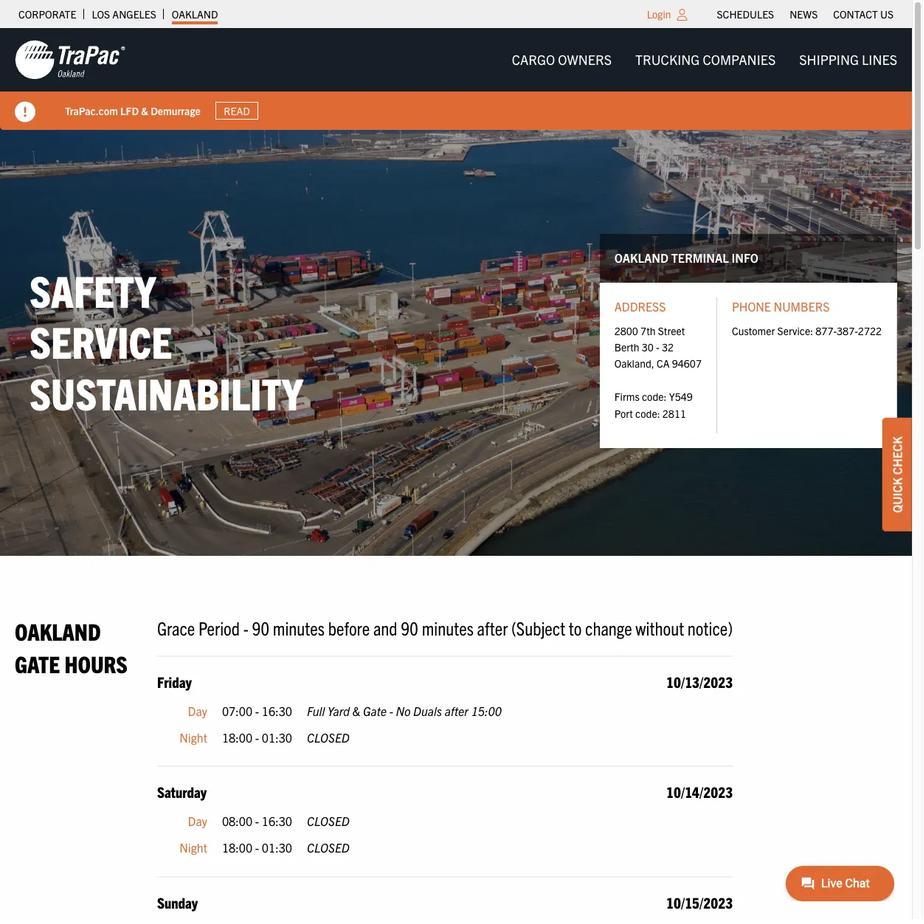 Task type: locate. For each thing, give the bounding box(es) containing it.
oakland terminal info
[[615, 251, 759, 265]]

night down saturday
[[180, 840, 207, 855]]

& right yard in the bottom of the page
[[353, 704, 361, 719]]

16:30 right "08:00" at the left
[[262, 814, 292, 829]]

0 horizontal spatial minutes
[[273, 616, 325, 640]]

18:00 for friday
[[222, 730, 253, 745]]

code: right port
[[636, 407, 661, 420]]

closed for friday
[[307, 730, 350, 745]]

night for saturday
[[180, 840, 207, 855]]

0 vertical spatial menu bar
[[710, 4, 902, 24]]

0 vertical spatial after
[[477, 616, 508, 640]]

login link
[[647, 7, 672, 21]]

2 16:30 from the top
[[262, 814, 292, 829]]

full
[[307, 704, 325, 719]]

90 right period at the bottom of page
[[252, 616, 270, 640]]

2800
[[615, 324, 639, 337]]

0 horizontal spatial gate
[[15, 649, 60, 678]]

friday
[[157, 673, 192, 691]]

minutes left before
[[273, 616, 325, 640]]

yard
[[328, 704, 350, 719]]

to
[[569, 616, 582, 640]]

oakland up hours
[[15, 617, 101, 646]]

1 horizontal spatial oakland
[[172, 7, 218, 21]]

customer
[[732, 324, 776, 337]]

menu bar containing cargo owners
[[500, 45, 910, 75]]

1 vertical spatial 18:00
[[222, 840, 253, 855]]

18:00 - 01:30 down 07:00 - 16:30
[[222, 730, 292, 745]]

service
[[30, 314, 172, 368]]

& for demurrage
[[141, 104, 148, 117]]

day for saturday
[[188, 814, 207, 829]]

1 vertical spatial day
[[188, 814, 207, 829]]

address
[[615, 299, 666, 314]]

1 vertical spatial oakland
[[615, 251, 669, 265]]

18:00 - 01:30
[[222, 730, 292, 745], [222, 840, 292, 855]]

full yard & gate - no duals after 15:00
[[307, 704, 502, 719]]

18:00 down "08:00" at the left
[[222, 840, 253, 855]]

01:30
[[262, 730, 292, 745], [262, 840, 292, 855]]

trapac.com lfd & demurrage
[[65, 104, 201, 117]]

2 18:00 from the top
[[222, 840, 253, 855]]

banner containing cargo owners
[[0, 28, 924, 130]]

1 16:30 from the top
[[262, 704, 292, 719]]

period
[[199, 616, 240, 640]]

2 vertical spatial oakland
[[15, 617, 101, 646]]

day down saturday
[[188, 814, 207, 829]]

1 minutes from the left
[[273, 616, 325, 640]]

1 vertical spatial menu bar
[[500, 45, 910, 75]]

closed for saturday
[[307, 840, 350, 855]]

trucking companies link
[[624, 45, 788, 75]]

gate left hours
[[15, 649, 60, 678]]

oakland for oakland terminal info
[[615, 251, 669, 265]]

ca
[[657, 357, 670, 370]]

0 horizontal spatial after
[[445, 704, 469, 719]]

1 vertical spatial &
[[353, 704, 361, 719]]

0 vertical spatial gate
[[15, 649, 60, 678]]

01:30 down 07:00 - 16:30
[[262, 730, 292, 745]]

1 horizontal spatial &
[[353, 704, 361, 719]]

banner
[[0, 28, 924, 130]]

after
[[477, 616, 508, 640], [445, 704, 469, 719]]

1 vertical spatial night
[[180, 840, 207, 855]]

1 horizontal spatial minutes
[[422, 616, 474, 640]]

0 vertical spatial 18:00 - 01:30
[[222, 730, 292, 745]]

90 right and
[[401, 616, 419, 640]]

after left (subject at the right bottom of page
[[477, 616, 508, 640]]

0 horizontal spatial oakland
[[15, 617, 101, 646]]

night
[[180, 730, 207, 745], [180, 840, 207, 855]]

news
[[790, 7, 818, 21]]

us
[[881, 7, 894, 21]]

y549
[[670, 390, 693, 403]]

corporate link
[[18, 4, 76, 24]]

0 vertical spatial day
[[188, 704, 207, 719]]

duals
[[414, 704, 442, 719]]

01:30 down 08:00 - 16:30
[[262, 840, 292, 855]]

2811
[[663, 407, 687, 420]]

1 day from the top
[[188, 704, 207, 719]]

90
[[252, 616, 270, 640], [401, 616, 419, 640]]

0 vertical spatial 01:30
[[262, 730, 292, 745]]

& right lfd
[[141, 104, 148, 117]]

change
[[586, 616, 633, 640]]

oakland right angeles
[[172, 7, 218, 21]]

1 vertical spatial after
[[445, 704, 469, 719]]

berth
[[615, 340, 640, 354]]

no
[[396, 704, 411, 719]]

877-
[[816, 324, 837, 337]]

&
[[141, 104, 148, 117], [353, 704, 361, 719]]

night for friday
[[180, 730, 207, 745]]

- down 08:00 - 16:30
[[255, 840, 259, 855]]

minutes
[[273, 616, 325, 640], [422, 616, 474, 640]]

(subject
[[512, 616, 566, 640]]

2722
[[859, 324, 882, 337]]

0 vertical spatial 16:30
[[262, 704, 292, 719]]

1 18:00 - 01:30 from the top
[[222, 730, 292, 745]]

1 vertical spatial gate
[[363, 704, 387, 719]]

16:30
[[262, 704, 292, 719], [262, 814, 292, 829]]

16:30 left full
[[262, 704, 292, 719]]

oakland link
[[172, 4, 218, 24]]

lfd
[[120, 104, 139, 117]]

0 vertical spatial &
[[141, 104, 148, 117]]

- right "08:00" at the left
[[255, 814, 259, 829]]

1 18:00 from the top
[[222, 730, 253, 745]]

1 horizontal spatial gate
[[363, 704, 387, 719]]

night up saturday
[[180, 730, 207, 745]]

sunday
[[157, 893, 198, 912]]

2 night from the top
[[180, 840, 207, 855]]

trapac.com
[[65, 104, 118, 117]]

1 closed from the top
[[307, 730, 350, 745]]

- left 32
[[657, 340, 660, 354]]

firms
[[615, 390, 640, 403]]

1 vertical spatial closed
[[307, 814, 350, 829]]

code: up 2811
[[642, 390, 667, 403]]

2 18:00 - 01:30 from the top
[[222, 840, 292, 855]]

2 horizontal spatial oakland
[[615, 251, 669, 265]]

street
[[658, 324, 686, 337]]

94607
[[673, 357, 702, 370]]

menu bar up "shipping"
[[710, 4, 902, 24]]

0 vertical spatial oakland
[[172, 7, 218, 21]]

oakland inside oakland gate hours
[[15, 617, 101, 646]]

solid image
[[15, 102, 35, 123]]

numbers
[[774, 299, 830, 314]]

0 vertical spatial closed
[[307, 730, 350, 745]]

01:30 for friday
[[262, 730, 292, 745]]

1 01:30 from the top
[[262, 730, 292, 745]]

day
[[188, 704, 207, 719], [188, 814, 207, 829]]

18:00 down 07:00
[[222, 730, 253, 745]]

gate inside oakland gate hours
[[15, 649, 60, 678]]

day down friday
[[188, 704, 207, 719]]

1 vertical spatial 16:30
[[262, 814, 292, 829]]

companies
[[703, 51, 776, 68]]

light image
[[678, 9, 688, 21]]

cargo owners
[[512, 51, 612, 68]]

after right duals
[[445, 704, 469, 719]]

1 night from the top
[[180, 730, 207, 745]]

1 horizontal spatial 90
[[401, 616, 419, 640]]

08:00 - 16:30
[[222, 814, 292, 829]]

0 vertical spatial code:
[[642, 390, 667, 403]]

read
[[224, 104, 250, 117]]

& inside banner
[[141, 104, 148, 117]]

387-
[[837, 324, 859, 337]]

minutes right and
[[422, 616, 474, 640]]

lines
[[863, 51, 898, 68]]

gate left no
[[363, 704, 387, 719]]

oakland
[[172, 7, 218, 21], [615, 251, 669, 265], [15, 617, 101, 646]]

1 vertical spatial 01:30
[[262, 840, 292, 855]]

terminal
[[672, 251, 729, 265]]

0 horizontal spatial &
[[141, 104, 148, 117]]

port
[[615, 407, 633, 420]]

10/13/2023
[[667, 673, 733, 691]]

1 vertical spatial 18:00 - 01:30
[[222, 840, 292, 855]]

2 day from the top
[[188, 814, 207, 829]]

2 closed from the top
[[307, 814, 350, 829]]

2 01:30 from the top
[[262, 840, 292, 855]]

menu bar containing schedules
[[710, 4, 902, 24]]

0 horizontal spatial 90
[[252, 616, 270, 640]]

menu bar down "light" image
[[500, 45, 910, 75]]

08:00
[[222, 814, 253, 829]]

3 closed from the top
[[307, 840, 350, 855]]

gate
[[15, 649, 60, 678], [363, 704, 387, 719]]

code:
[[642, 390, 667, 403], [636, 407, 661, 420]]

phone
[[732, 299, 772, 314]]

18:00 - 01:30 down 08:00 - 16:30
[[222, 840, 292, 855]]

0 vertical spatial night
[[180, 730, 207, 745]]

0 vertical spatial 18:00
[[222, 730, 253, 745]]

30
[[642, 340, 654, 354]]

oakland up the 'address'
[[615, 251, 669, 265]]

menu bar
[[710, 4, 902, 24], [500, 45, 910, 75]]

01:30 for saturday
[[262, 840, 292, 855]]

-
[[657, 340, 660, 354], [243, 616, 249, 640], [255, 704, 259, 719], [390, 704, 394, 719], [255, 730, 259, 745], [255, 814, 259, 829], [255, 840, 259, 855]]

demurrage
[[151, 104, 201, 117]]

quick
[[891, 477, 905, 513]]

login
[[647, 7, 672, 21]]

2 vertical spatial closed
[[307, 840, 350, 855]]

los angeles link
[[92, 4, 156, 24]]

trucking companies
[[636, 51, 776, 68]]



Task type: vqa. For each thing, say whether or not it's contained in the screenshot.
NIGHT to the bottom
yes



Task type: describe. For each thing, give the bounding box(es) containing it.
safety service sustainability
[[30, 263, 303, 419]]

grace period - 90 minutes before and 90 minutes after (subject to change without notice)
[[157, 616, 733, 640]]

- right period at the bottom of page
[[243, 616, 249, 640]]

quick check link
[[883, 418, 913, 531]]

- left no
[[390, 704, 394, 719]]

16:30 for saturday
[[262, 814, 292, 829]]

32
[[662, 340, 674, 354]]

info
[[732, 251, 759, 265]]

cargo owners link
[[500, 45, 624, 75]]

- right 07:00
[[255, 704, 259, 719]]

2800 7th street berth 30 - 32 oakland, ca 94607
[[615, 324, 702, 370]]

and
[[374, 616, 398, 640]]

hours
[[65, 649, 128, 678]]

corporate
[[18, 7, 76, 21]]

menu bar inside banner
[[500, 45, 910, 75]]

oakland,
[[615, 357, 655, 370]]

oakland gate hours
[[15, 617, 128, 678]]

notice)
[[688, 616, 733, 640]]

service:
[[778, 324, 814, 337]]

oakland for oakland
[[172, 7, 218, 21]]

safety
[[30, 263, 156, 317]]

contact us link
[[834, 4, 894, 24]]

shipping lines
[[800, 51, 898, 68]]

oakland image
[[15, 39, 126, 80]]

before
[[328, 616, 370, 640]]

15:00
[[472, 704, 502, 719]]

18:00 - 01:30 for saturday
[[222, 840, 292, 855]]

trucking
[[636, 51, 700, 68]]

16:30 for friday
[[262, 704, 292, 719]]

los
[[92, 7, 110, 21]]

2 90 from the left
[[401, 616, 419, 640]]

2 minutes from the left
[[422, 616, 474, 640]]

07:00
[[222, 704, 253, 719]]

angeles
[[113, 7, 156, 21]]

18:00 for saturday
[[222, 840, 253, 855]]

schedules link
[[717, 4, 775, 24]]

10/15/2023
[[667, 893, 733, 912]]

- down 07:00 - 16:30
[[255, 730, 259, 745]]

oakland for oakland gate hours
[[15, 617, 101, 646]]

quick check
[[891, 436, 905, 513]]

read link
[[216, 102, 259, 120]]

day for friday
[[188, 704, 207, 719]]

1 vertical spatial code:
[[636, 407, 661, 420]]

shipping lines link
[[788, 45, 910, 75]]

saturday
[[157, 783, 207, 802]]

customer service: 877-387-2722
[[732, 324, 882, 337]]

firms code:  y549 port code:  2811
[[615, 390, 693, 420]]

los angeles
[[92, 7, 156, 21]]

1 90 from the left
[[252, 616, 270, 640]]

contact
[[834, 7, 879, 21]]

without
[[636, 616, 685, 640]]

shipping
[[800, 51, 859, 68]]

& for gate
[[353, 704, 361, 719]]

cargo
[[512, 51, 555, 68]]

news link
[[790, 4, 818, 24]]

18:00 - 01:30 for friday
[[222, 730, 292, 745]]

10/14/2023
[[667, 783, 733, 802]]

07:00 - 16:30
[[222, 704, 292, 719]]

1 horizontal spatial after
[[477, 616, 508, 640]]

contact us
[[834, 7, 894, 21]]

schedules
[[717, 7, 775, 21]]

check
[[891, 436, 905, 475]]

grace
[[157, 616, 195, 640]]

7th
[[641, 324, 656, 337]]

- inside 2800 7th street berth 30 - 32 oakland, ca 94607
[[657, 340, 660, 354]]

phone numbers
[[732, 299, 830, 314]]

sustainability
[[30, 365, 303, 419]]

owners
[[558, 51, 612, 68]]



